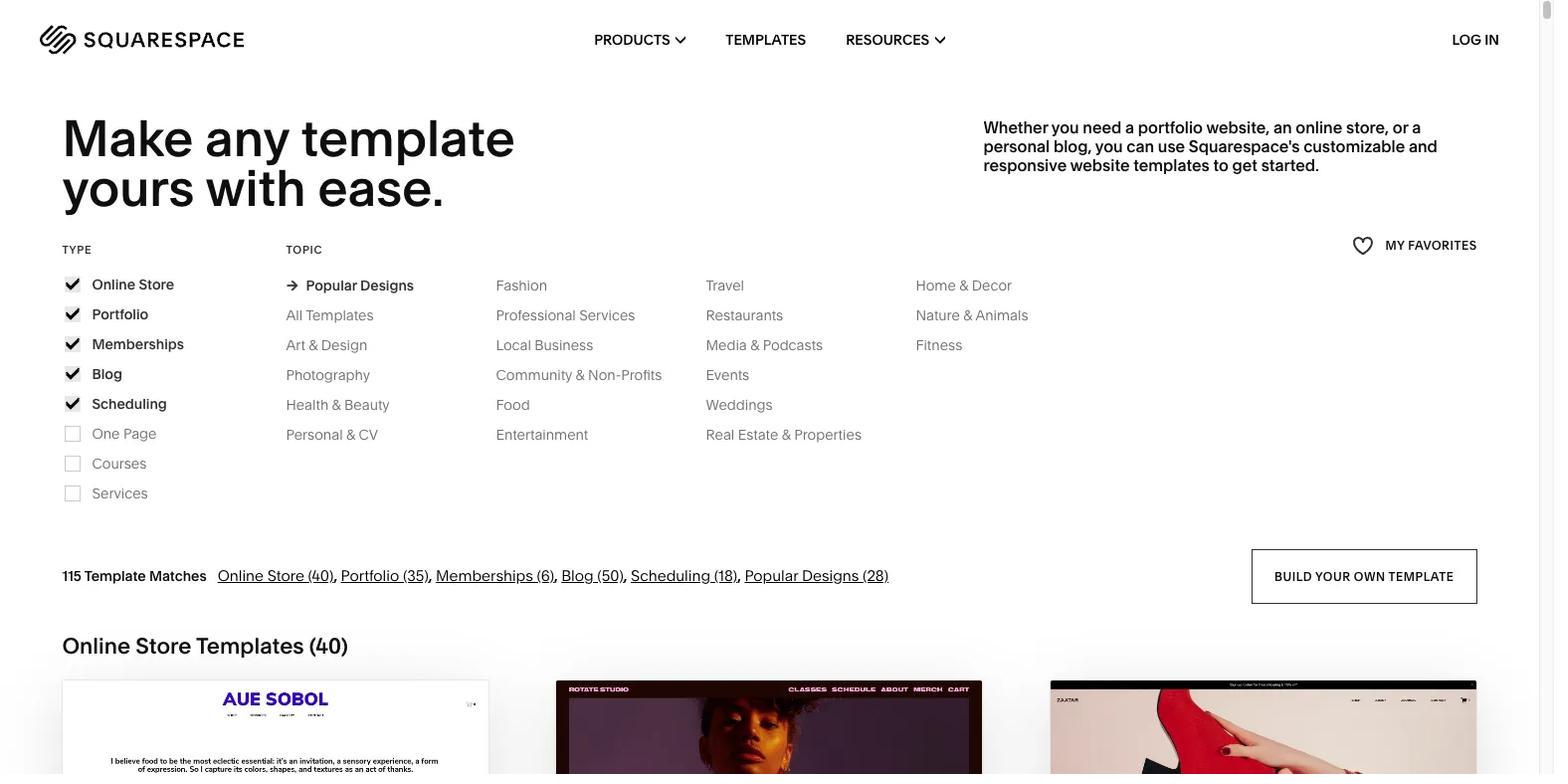 Task type: describe. For each thing, give the bounding box(es) containing it.
& for cv
[[346, 426, 355, 444]]

matches
[[149, 567, 207, 585]]

website,
[[1206, 117, 1270, 137]]

& for beauty
[[332, 396, 341, 414]]

1 , from the left
[[334, 566, 337, 585]]

nature
[[916, 306, 960, 324]]

online store (40) , portfolio (35) , memberships (6) , blog (50) , scheduling (18) , popular designs (28)
[[218, 566, 889, 585]]

entertainment
[[496, 426, 588, 444]]

template
[[84, 567, 146, 585]]

squarespace logo image
[[40, 25, 244, 55]]

store for online store templates ( 40 )
[[136, 633, 191, 659]]

online store
[[92, 275, 174, 293]]

media & podcasts link
[[706, 336, 843, 354]]

all
[[286, 306, 303, 324]]

make any template yours with ease.
[[62, 107, 526, 219]]

your
[[1315, 568, 1351, 583]]

1 a from the left
[[1125, 117, 1134, 137]]

4 , from the left
[[624, 566, 627, 585]]

whether
[[983, 117, 1048, 137]]

store for online store (40) , portfolio (35) , memberships (6) , blog (50) , scheduling (18) , popular designs (28)
[[267, 566, 304, 585]]

0 vertical spatial popular
[[306, 276, 357, 294]]

& for decor
[[959, 276, 968, 294]]

events link
[[706, 366, 769, 384]]

1 vertical spatial designs
[[802, 566, 859, 585]]

use
[[1158, 136, 1185, 156]]

squarespace logo link
[[40, 25, 332, 55]]

resources button
[[846, 0, 945, 80]]

food link
[[496, 396, 550, 414]]

0 horizontal spatial memberships
[[92, 335, 184, 353]]

entertainment link
[[496, 426, 608, 444]]

personal
[[286, 426, 343, 444]]

design
[[321, 336, 367, 354]]

1 horizontal spatial portfolio
[[341, 566, 399, 585]]

templates link
[[726, 0, 806, 80]]

topic
[[286, 243, 323, 256]]

aue sobol image
[[63, 680, 489, 774]]

health & beauty link
[[286, 396, 410, 414]]

decor
[[972, 276, 1012, 294]]

1 horizontal spatial services
[[579, 306, 635, 324]]

1 vertical spatial blog
[[561, 566, 594, 585]]

squarespace's
[[1189, 136, 1300, 156]]

art & design
[[286, 336, 367, 354]]

1 horizontal spatial popular
[[745, 566, 798, 585]]

travel link
[[706, 276, 764, 294]]

(6)
[[537, 566, 554, 585]]

fashion
[[496, 276, 547, 294]]

0 vertical spatial scheduling
[[92, 395, 167, 413]]

online for online store (40) , portfolio (35) , memberships (6) , blog (50) , scheduling (18) , popular designs (28)
[[218, 566, 264, 585]]

art
[[286, 336, 305, 354]]

resources
[[846, 31, 930, 49]]

one
[[92, 425, 120, 443]]

0 horizontal spatial designs
[[360, 276, 414, 294]]

0 vertical spatial templates
[[726, 31, 806, 49]]

community & non-profits link
[[496, 366, 682, 384]]

health & beauty
[[286, 396, 390, 414]]

rotate image
[[557, 680, 983, 774]]

food
[[496, 396, 530, 414]]

115 template matches
[[62, 567, 207, 585]]

template inside button
[[1389, 568, 1454, 583]]

one page
[[92, 425, 157, 443]]

local business link
[[496, 336, 613, 354]]

health
[[286, 396, 329, 414]]

real
[[706, 426, 735, 444]]

templates
[[1134, 155, 1210, 175]]

restaurants
[[706, 306, 783, 324]]

home & decor
[[916, 276, 1012, 294]]

podcasts
[[763, 336, 823, 354]]

build
[[1275, 568, 1313, 583]]

personal & cv
[[286, 426, 378, 444]]

blog,
[[1054, 136, 1092, 156]]

to
[[1213, 155, 1229, 175]]

customizable
[[1304, 136, 1405, 156]]

website
[[1070, 155, 1130, 175]]

1 horizontal spatial templates
[[306, 306, 374, 324]]

(
[[309, 633, 316, 659]]

all templates
[[286, 306, 374, 324]]

real estate & properties
[[706, 426, 862, 444]]

travel
[[706, 276, 744, 294]]

professional
[[496, 306, 576, 324]]

1 horizontal spatial you
[[1095, 136, 1123, 156]]

1 vertical spatial scheduling
[[631, 566, 710, 585]]

log             in link
[[1452, 31, 1499, 49]]

weddings
[[706, 396, 773, 414]]

get
[[1232, 155, 1258, 175]]

type
[[62, 243, 92, 256]]

whether you need a portfolio website, an online store, or a personal blog, you can use squarespace's customizable and responsive website templates to get started.
[[983, 117, 1438, 175]]

all templates link
[[286, 306, 394, 324]]

page
[[123, 425, 157, 443]]

fitness link
[[916, 336, 982, 354]]

business
[[535, 336, 593, 354]]

template inside make any template yours with ease.
[[301, 107, 515, 169]]

memberships (6) link
[[436, 566, 554, 585]]

0 vertical spatial blog
[[92, 365, 122, 383]]

log             in
[[1452, 31, 1499, 49]]

zaatar element
[[1050, 680, 1476, 774]]

weddings link
[[706, 396, 793, 414]]

store,
[[1346, 117, 1389, 137]]

cv
[[359, 426, 378, 444]]

my favorites
[[1385, 238, 1477, 253]]



Task type: vqa. For each thing, say whether or not it's contained in the screenshot.
The Popular
yes



Task type: locate. For each thing, give the bounding box(es) containing it.
& left non-
[[576, 366, 585, 384]]

1 horizontal spatial blog
[[561, 566, 594, 585]]

scheduling up 'one page'
[[92, 395, 167, 413]]

restaurants link
[[706, 306, 803, 324]]

& right estate
[[782, 426, 791, 444]]

log
[[1452, 31, 1482, 49]]

0 vertical spatial designs
[[360, 276, 414, 294]]

need
[[1083, 117, 1122, 137]]

1 vertical spatial store
[[267, 566, 304, 585]]

media
[[706, 336, 747, 354]]

courses
[[92, 454, 147, 472]]

services
[[579, 306, 635, 324], [92, 484, 148, 502]]

build your own template button
[[1252, 549, 1477, 604]]

blog (50) link
[[561, 566, 624, 585]]

& right home
[[959, 276, 968, 294]]

products button
[[594, 0, 686, 80]]

0 horizontal spatial portfolio
[[92, 305, 149, 323]]

0 vertical spatial portfolio
[[92, 305, 149, 323]]

blog up one
[[92, 365, 122, 383]]

or
[[1393, 117, 1408, 137]]

1 horizontal spatial memberships
[[436, 566, 533, 585]]

, left memberships (6) link
[[429, 566, 432, 585]]

popular up all templates
[[306, 276, 357, 294]]

designs up all templates "link" on the top
[[360, 276, 414, 294]]

a right or at the right of the page
[[1412, 117, 1421, 137]]

0 horizontal spatial template
[[301, 107, 515, 169]]

photography
[[286, 366, 370, 384]]

0 vertical spatial store
[[139, 275, 174, 293]]

blog right (6)
[[561, 566, 594, 585]]

0 vertical spatial services
[[579, 306, 635, 324]]

profits
[[621, 366, 662, 384]]

online for online store
[[92, 275, 135, 293]]

and
[[1409, 136, 1438, 156]]

1 vertical spatial popular
[[745, 566, 798, 585]]

ease.
[[318, 158, 444, 219]]

a
[[1125, 117, 1134, 137], [1412, 117, 1421, 137]]

1 horizontal spatial scheduling
[[631, 566, 710, 585]]

an
[[1274, 117, 1292, 137]]

popular right (18)
[[745, 566, 798, 585]]

2 horizontal spatial templates
[[726, 31, 806, 49]]

& for podcasts
[[750, 336, 759, 354]]

media & podcasts
[[706, 336, 823, 354]]

designs left the (28)
[[802, 566, 859, 585]]

& right health
[[332, 396, 341, 414]]

memberships
[[92, 335, 184, 353], [436, 566, 533, 585]]

store for online store
[[139, 275, 174, 293]]

0 vertical spatial memberships
[[92, 335, 184, 353]]

community
[[496, 366, 572, 384]]

1 horizontal spatial a
[[1412, 117, 1421, 137]]

rotate element
[[557, 680, 983, 774]]

yours
[[62, 158, 195, 219]]

& for animals
[[963, 306, 973, 324]]

my favorites link
[[1353, 233, 1477, 259]]

local
[[496, 336, 531, 354]]

2 vertical spatial templates
[[196, 633, 304, 659]]

services up business
[[579, 306, 635, 324]]

& for design
[[309, 336, 318, 354]]

(28)
[[863, 566, 889, 585]]

2 vertical spatial online
[[62, 633, 130, 659]]

1 horizontal spatial designs
[[802, 566, 859, 585]]

, left the blog (50) link
[[554, 566, 558, 585]]

40
[[316, 633, 341, 659]]

popular designs link
[[286, 276, 414, 294]]

favorites
[[1408, 238, 1477, 253]]

portfolio left (35)
[[341, 566, 399, 585]]

memberships down online store
[[92, 335, 184, 353]]

& right art
[[309, 336, 318, 354]]

scheduling (18) link
[[631, 566, 737, 585]]

0 horizontal spatial scheduling
[[92, 395, 167, 413]]

popular designs (28) link
[[745, 566, 889, 585]]

2 vertical spatial store
[[136, 633, 191, 659]]

3 , from the left
[[554, 566, 558, 585]]

responsive
[[983, 155, 1067, 175]]

with
[[205, 158, 306, 219]]

templates
[[726, 31, 806, 49], [306, 306, 374, 324], [196, 633, 304, 659]]

1 vertical spatial online
[[218, 566, 264, 585]]

)
[[341, 633, 348, 659]]

(35)
[[403, 566, 429, 585]]

portfolio
[[1138, 117, 1203, 137]]

(18)
[[714, 566, 737, 585]]

scheduling left (18)
[[631, 566, 710, 585]]

online
[[92, 275, 135, 293], [218, 566, 264, 585], [62, 633, 130, 659]]

0 horizontal spatial popular
[[306, 276, 357, 294]]

can
[[1127, 136, 1154, 156]]

1 vertical spatial portfolio
[[341, 566, 399, 585]]

zaatar image
[[1050, 680, 1476, 774]]

& right nature
[[963, 306, 973, 324]]

1 horizontal spatial template
[[1389, 568, 1454, 583]]

portfolio (35) link
[[341, 566, 429, 585]]

, left popular designs (28) link on the bottom
[[737, 566, 741, 585]]

0 horizontal spatial templates
[[196, 633, 304, 659]]

1 vertical spatial templates
[[306, 306, 374, 324]]

in
[[1485, 31, 1499, 49]]

art & design link
[[286, 336, 387, 354]]

nature & animals link
[[916, 306, 1048, 324]]

0 horizontal spatial services
[[92, 484, 148, 502]]

5 , from the left
[[737, 566, 741, 585]]

fashion link
[[496, 276, 567, 294]]

own
[[1354, 568, 1386, 583]]

portfolio down online store
[[92, 305, 149, 323]]

online store (40) link
[[218, 566, 334, 585]]

properties
[[794, 426, 862, 444]]

personal & cv link
[[286, 426, 398, 444]]

, left 'portfolio (35)' link
[[334, 566, 337, 585]]

personal
[[983, 136, 1050, 156]]

memberships left (6)
[[436, 566, 533, 585]]

0 horizontal spatial a
[[1125, 117, 1134, 137]]

nature & animals
[[916, 306, 1028, 324]]

professional services
[[496, 306, 635, 324]]

2 a from the left
[[1412, 117, 1421, 137]]

store
[[139, 275, 174, 293], [267, 566, 304, 585], [136, 633, 191, 659]]

& left cv
[[346, 426, 355, 444]]

you left "need"
[[1052, 117, 1079, 137]]

0 horizontal spatial blog
[[92, 365, 122, 383]]

online store templates ( 40 )
[[62, 633, 348, 659]]

online right matches
[[218, 566, 264, 585]]

(40)
[[308, 566, 334, 585]]

a right "need"
[[1125, 117, 1134, 137]]

estate
[[738, 426, 778, 444]]

1 vertical spatial template
[[1389, 568, 1454, 583]]

aue sobol element
[[63, 680, 489, 774]]

2 , from the left
[[429, 566, 432, 585]]

non-
[[588, 366, 621, 384]]

scheduling
[[92, 395, 167, 413], [631, 566, 710, 585]]

, left scheduling (18) link
[[624, 566, 627, 585]]

1 vertical spatial services
[[92, 484, 148, 502]]

online
[[1296, 117, 1342, 137]]

online down yours
[[92, 275, 135, 293]]

local business
[[496, 336, 593, 354]]

& right media
[[750, 336, 759, 354]]

services down courses
[[92, 484, 148, 502]]

1 vertical spatial memberships
[[436, 566, 533, 585]]

products
[[594, 31, 670, 49]]

popular designs
[[306, 276, 414, 294]]

animals
[[976, 306, 1028, 324]]

events
[[706, 366, 749, 384]]

0 vertical spatial online
[[92, 275, 135, 293]]

template
[[301, 107, 515, 169], [1389, 568, 1454, 583]]

& for non-
[[576, 366, 585, 384]]

real estate & properties link
[[706, 426, 882, 444]]

0 horizontal spatial you
[[1052, 117, 1079, 137]]

online for online store templates ( 40 )
[[62, 633, 130, 659]]

designs
[[360, 276, 414, 294], [802, 566, 859, 585]]

started.
[[1261, 155, 1319, 175]]

online down the template
[[62, 633, 130, 659]]

0 vertical spatial template
[[301, 107, 515, 169]]

you left can
[[1095, 136, 1123, 156]]

fitness
[[916, 336, 962, 354]]



